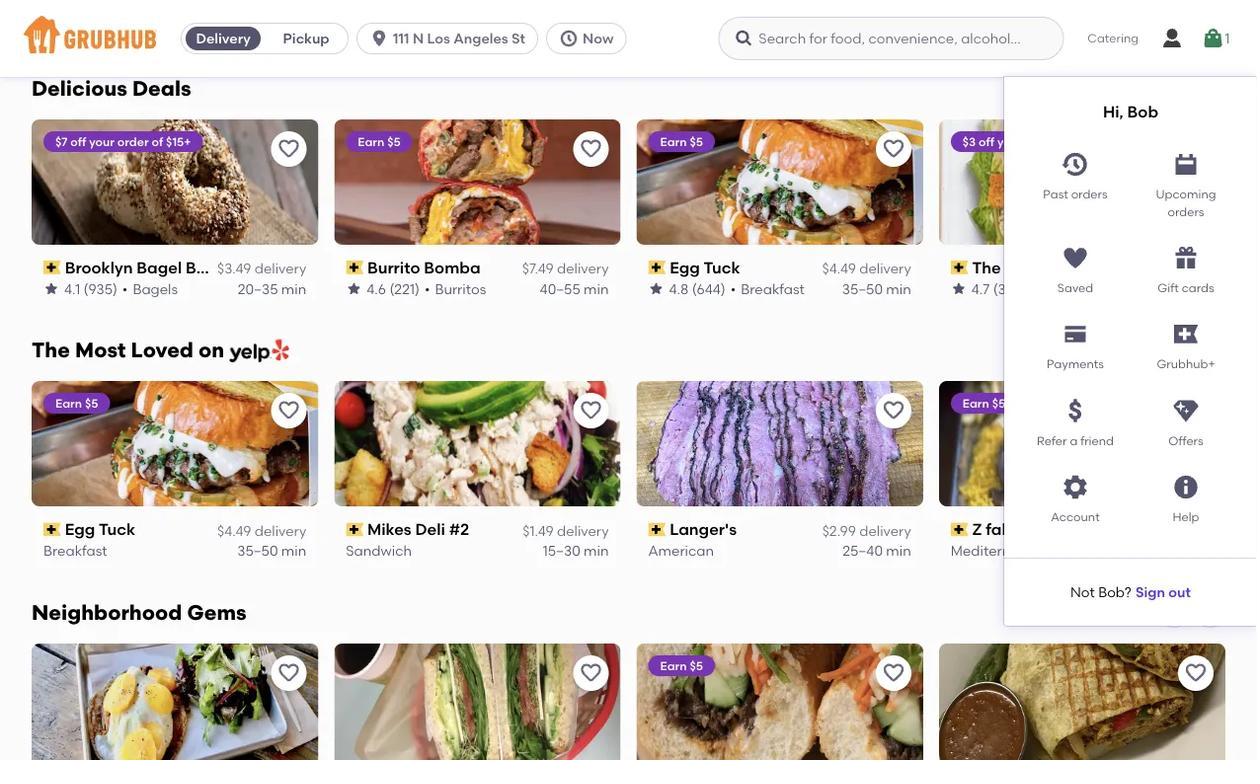 Task type: locate. For each thing, give the bounding box(es) containing it.
111
[[393, 30, 410, 47]]

1 vertical spatial 4.8
[[669, 280, 689, 297]]

your
[[89, 134, 115, 148], [998, 134, 1023, 148]]

$4.49 delivery for coffee and tea
[[1125, 260, 1214, 277]]

1 $1.49 from the left
[[523, 523, 554, 540]]

star icon image left 3.9
[[951, 18, 967, 34]]

min
[[282, 17, 307, 34], [584, 17, 609, 34], [887, 17, 912, 34], [1189, 17, 1214, 34], [282, 280, 307, 297], [584, 280, 609, 297], [887, 280, 912, 297], [1189, 280, 1214, 297], [282, 543, 307, 560], [584, 543, 609, 560], [887, 543, 912, 560], [1189, 543, 1214, 560]]

lokal sandwich shop logo image
[[637, 644, 924, 761]]

the for the green olive
[[973, 258, 1002, 277]]

$1.49 delivery up 15–30
[[523, 523, 609, 540]]

2 40–55 min from the left
[[1145, 280, 1214, 297]]

1 order from the left
[[117, 134, 149, 148]]

svg image inside the payments link
[[1062, 321, 1090, 349]]

Search for food, convenience, alcohol... search field
[[719, 17, 1065, 60]]

$4.49 delivery for •
[[823, 260, 912, 277]]

0 horizontal spatial your
[[89, 134, 115, 148]]

your right $7
[[89, 134, 115, 148]]

0 horizontal spatial $4.49 delivery
[[217, 523, 307, 540]]

svg image inside refer a friend button
[[1062, 397, 1090, 425]]

star icon image for 4.8 (644)
[[649, 281, 665, 297]]

svg image inside 'gift cards' link
[[1173, 244, 1201, 272]]

• american for 3.9 (1645)
[[1038, 17, 1115, 34]]

sign out button
[[1136, 575, 1192, 611]]

1 horizontal spatial orders
[[1169, 204, 1205, 219]]

2 of from the left
[[1061, 134, 1072, 148]]

• for 4.8 (77)
[[116, 17, 121, 34]]

star icon image left 4.8 (77) on the left top
[[43, 18, 59, 34]]

egg up the 4.8 (644)
[[670, 258, 700, 277]]

2 40–55 from the left
[[1145, 280, 1186, 297]]

svg image inside now button
[[559, 29, 579, 48]]

tuck up (644)
[[704, 258, 741, 277]]

star icon image left the 3.7 on the top of the page
[[346, 18, 362, 34]]

min left 4.7
[[887, 280, 912, 297]]

svg image inside "past orders" link
[[1062, 151, 1090, 178]]

min down '$3.49 delivery'
[[282, 280, 307, 297]]

egg tuck logo image
[[637, 119, 924, 244], [32, 382, 318, 507]]

0 horizontal spatial bob
[[1099, 584, 1125, 601]]

0 vertical spatial breakfast
[[741, 280, 805, 297]]

svg image for orders
[[1062, 151, 1090, 178]]

1 horizontal spatial $1.49 delivery
[[1128, 523, 1214, 540]]

egg tuck up neighborhood
[[65, 521, 135, 540]]

bagels right (382)
[[741, 17, 786, 34]]

$2.99
[[823, 523, 857, 540]]

$4.49
[[823, 260, 857, 277], [1125, 260, 1159, 277], [217, 523, 251, 540]]

1 horizontal spatial 4.8
[[669, 280, 689, 297]]

tea
[[1121, 280, 1145, 297]]

off for brooklyn
[[71, 134, 86, 148]]

• right the 'n'
[[424, 17, 430, 34]]

svg image up gift cards on the top right
[[1173, 244, 1201, 272]]

the up 4.7
[[973, 258, 1002, 277]]

25–40 min
[[843, 543, 912, 560]]

1 vertical spatial tuck
[[99, 521, 135, 540]]

1 off from the left
[[71, 134, 86, 148]]

order
[[117, 134, 149, 148], [1026, 134, 1058, 148]]

0 horizontal spatial $4.49
[[217, 523, 251, 540]]

0 horizontal spatial tuck
[[99, 521, 135, 540]]

not
[[1071, 584, 1096, 601]]

0 vertical spatial the
[[973, 258, 1002, 277]]

(370)
[[994, 280, 1027, 297]]

delivery for langer's logo
[[860, 523, 912, 540]]

1 your from the left
[[89, 134, 115, 148]]

svg image for account
[[1062, 474, 1090, 502]]

$1.49 delivery
[[523, 523, 609, 540], [1128, 523, 1214, 540]]

svg image for 111 n los angeles st
[[370, 29, 389, 48]]

bagels down brooklyn bagel bakery
[[133, 280, 178, 297]]

3.7
[[367, 17, 385, 34]]

svg image inside "saved" link
[[1062, 244, 1090, 272]]

• american right the 'n'
[[424, 17, 500, 34]]

0 vertical spatial tuck
[[704, 258, 741, 277]]

0 horizontal spatial bagels
[[133, 280, 178, 297]]

0 horizontal spatial 35–50
[[237, 543, 278, 560]]

$3 off your order of $15+
[[963, 134, 1100, 148]]

1 vertical spatial the
[[32, 338, 70, 363]]

1 horizontal spatial of
[[1061, 134, 1072, 148]]

order down delicious deals on the top of the page
[[117, 134, 149, 148]]

35–50 right • breakfast
[[843, 280, 883, 297]]

order up past
[[1026, 134, 1058, 148]]

jist cafe logo image
[[32, 644, 318, 761]]

$1.49 delivery for mikes deli #2
[[523, 523, 609, 540]]

1 vertical spatial orders
[[1169, 204, 1205, 219]]

svg image
[[1202, 27, 1226, 50], [370, 29, 389, 48], [559, 29, 579, 48], [735, 29, 754, 48], [1173, 151, 1201, 178], [1062, 244, 1090, 272], [1062, 321, 1090, 349], [1173, 397, 1201, 425], [1062, 474, 1090, 502]]

40–55 min up grubhub plus flag logo
[[1145, 280, 1214, 297]]

0 horizontal spatial egg tuck
[[65, 521, 135, 540]]

burritos
[[435, 280, 486, 297]]

the
[[973, 258, 1002, 277], [32, 338, 70, 363]]

svg image inside 1 button
[[1202, 27, 1226, 50]]

subscription pass image for the green olive logo
[[951, 261, 969, 274]]

1 horizontal spatial $1.49
[[1128, 523, 1159, 540]]

• breakfast
[[731, 280, 805, 297]]

saved restaurant image
[[1185, 137, 1209, 160]]

tuck for leftmost 'egg tuck logo'
[[99, 521, 135, 540]]

• american right (1645)
[[1038, 17, 1115, 34]]

20–35 for 4.8 (77)
[[238, 17, 278, 34]]

2 horizontal spatial • american
[[1038, 17, 1115, 34]]

off right $3
[[979, 134, 995, 148]]

40–55 down the $7.49 delivery
[[540, 280, 581, 297]]

$15+ down deals
[[166, 134, 191, 148]]

breakfast up neighborhood
[[43, 543, 107, 560]]

0 horizontal spatial 40–55
[[540, 280, 581, 297]]

4.8 (644)
[[669, 280, 726, 297]]

earn $5 for burrito bomba logo
[[358, 134, 401, 148]]

star icon image left 4.6
[[346, 281, 362, 297]]

earn
[[358, 134, 385, 148], [661, 134, 687, 148], [55, 396, 82, 411], [963, 396, 990, 411], [661, 659, 687, 674]]

american right (1645)
[[1049, 17, 1115, 34]]

american down langer's
[[649, 543, 715, 560]]

$2.99 delivery
[[823, 523, 912, 540]]

2 $1.49 delivery from the left
[[1128, 523, 1214, 540]]

past orders
[[1044, 187, 1108, 202]]

star icon image left the 4.8 (644)
[[649, 281, 665, 297]]

egg up neighborhood
[[65, 521, 95, 540]]

1 horizontal spatial egg tuck
[[670, 258, 741, 277]]

payments
[[1048, 357, 1105, 372]]

1 of from the left
[[152, 134, 163, 148]]

min down the $7.49 delivery
[[584, 280, 609, 297]]

gift cards link
[[1131, 237, 1242, 297]]

• right the (935)
[[122, 280, 128, 297]]

save this restaurant image for mikes deli #2
[[580, 399, 603, 423]]

2 $1.49 from the left
[[1128, 523, 1159, 540]]

0 horizontal spatial 4.8
[[64, 17, 84, 34]]

$7
[[55, 134, 68, 148]]

angeles
[[454, 30, 509, 47]]

1 vertical spatial egg
[[65, 521, 95, 540]]

earn $5 for z falafel logo
[[963, 396, 1006, 411]]

35–50 min
[[843, 280, 912, 297], [237, 543, 307, 560]]

1 horizontal spatial tuck
[[704, 258, 741, 277]]

(382) • bagels
[[692, 17, 786, 34]]

bob
[[1128, 102, 1159, 122], [1099, 584, 1125, 601]]

refer
[[1038, 434, 1068, 448]]

n
[[413, 30, 424, 47]]

0 vertical spatial 4.8
[[64, 17, 84, 34]]

american right (77)
[[126, 17, 192, 34]]

• for 4.6 (221)
[[425, 280, 430, 297]]

0 horizontal spatial the
[[32, 338, 70, 363]]

111 n los angeles st button
[[357, 23, 546, 54]]

$1.49
[[523, 523, 554, 540], [1128, 523, 1159, 540]]

(1645)
[[994, 17, 1033, 34]]

friend
[[1081, 434, 1115, 448]]

gems
[[187, 601, 247, 626]]

0 horizontal spatial orders
[[1072, 187, 1108, 202]]

1 horizontal spatial off
[[979, 134, 995, 148]]

breakfast right (644)
[[741, 280, 805, 297]]

• right (644)
[[731, 280, 736, 297]]

$3.49 delivery
[[217, 260, 307, 277]]

4.7 (370)
[[972, 280, 1027, 297]]

35–50 up gems
[[237, 543, 278, 560]]

bob for not
[[1099, 584, 1125, 601]]

subscription pass image for brooklyn bagel bakery logo
[[43, 261, 61, 274]]

2 off from the left
[[979, 134, 995, 148]]

2 horizontal spatial save this restaurant image
[[882, 399, 906, 423]]

1 vertical spatial bagels
[[133, 280, 178, 297]]

• burritos
[[425, 280, 486, 297]]

svg image
[[1161, 27, 1185, 50], [1062, 151, 1090, 178], [1173, 244, 1201, 272], [1062, 397, 1090, 425], [1173, 474, 1201, 502]]

1 vertical spatial 35–50
[[237, 543, 278, 560]]

most
[[75, 338, 126, 363]]

0 vertical spatial egg tuck logo image
[[637, 119, 924, 244]]

$1.49 up 15–30
[[523, 523, 554, 540]]

1 horizontal spatial your
[[998, 134, 1023, 148]]

proceed t
[[1193, 640, 1258, 657]]

15–30
[[543, 543, 581, 560]]

orders right past
[[1072, 187, 1108, 202]]

min left 1
[[1189, 17, 1214, 34]]

$4.49 for •
[[823, 260, 857, 277]]

$3.49
[[217, 260, 251, 277]]

star icon image for 4.1 (935)
[[43, 281, 59, 297]]

svg image for offers
[[1173, 397, 1201, 425]]

mikes deli #2 logo image
[[334, 382, 621, 507]]

star icon image left 4.7
[[951, 281, 967, 297]]

$15+
[[166, 134, 191, 148], [1075, 134, 1100, 148]]

svg image up help
[[1173, 474, 1201, 502]]

2 order from the left
[[1026, 134, 1058, 148]]

delivery for z falafel logo
[[1163, 523, 1214, 540]]

4.6
[[367, 280, 386, 297]]

and
[[1091, 280, 1117, 297]]

grubhub+
[[1158, 357, 1216, 372]]

2 horizontal spatial $4.49 delivery
[[1125, 260, 1214, 277]]

delivery for mikes deli #2 logo
[[557, 523, 609, 540]]

earn $5 for lokal sandwich shop logo
[[661, 659, 704, 674]]

1 horizontal spatial save this restaurant image
[[580, 399, 603, 423]]

orders inside the upcoming orders
[[1169, 204, 1205, 219]]

star icon image
[[43, 18, 59, 34], [346, 18, 362, 34], [951, 18, 967, 34], [43, 281, 59, 297], [346, 281, 362, 297], [649, 281, 665, 297], [951, 281, 967, 297]]

40–55 min down the $7.49 delivery
[[540, 280, 609, 297]]

1 vertical spatial egg tuck
[[65, 521, 135, 540]]

svg image for upcoming orders
[[1173, 151, 1201, 178]]

earn $5
[[358, 134, 401, 148], [661, 134, 704, 148], [55, 396, 98, 411], [963, 396, 1006, 411], [661, 659, 704, 674]]

save this restaurant image
[[580, 137, 603, 160], [882, 137, 906, 160], [277, 399, 301, 423], [1185, 399, 1209, 423], [277, 662, 301, 686], [580, 662, 603, 686], [882, 662, 906, 686], [1185, 662, 1209, 686]]

pickup
[[283, 30, 330, 47]]

pickup button
[[265, 23, 348, 54]]

orders for past orders
[[1072, 187, 1108, 202]]

svg image inside offers link
[[1173, 397, 1201, 425]]

0 horizontal spatial order
[[117, 134, 149, 148]]

bob right hi,
[[1128, 102, 1159, 122]]

monte carlo cafe logo image
[[940, 644, 1226, 761]]

subscription pass image
[[43, 261, 61, 274], [346, 261, 364, 274], [649, 261, 666, 274], [951, 261, 969, 274], [43, 523, 61, 537], [346, 523, 364, 537], [649, 523, 666, 537], [951, 523, 969, 537]]

1 horizontal spatial egg
[[670, 258, 700, 277]]

off
[[71, 134, 86, 148], [979, 134, 995, 148]]

0 horizontal spatial $1.49
[[523, 523, 554, 540]]

svg image inside 'account' link
[[1062, 474, 1090, 502]]

$1.49 for mikes deli #2
[[523, 523, 554, 540]]

of for green
[[1061, 134, 1072, 148]]

20–35 min for 3.9 (1645)
[[1146, 17, 1214, 34]]

1 horizontal spatial bob
[[1128, 102, 1159, 122]]

20–35 for 3.9 (1645)
[[1146, 17, 1186, 34]]

0 horizontal spatial off
[[71, 134, 86, 148]]

tuck for the top 'egg tuck logo'
[[704, 258, 741, 277]]

•
[[116, 17, 121, 34], [424, 17, 430, 34], [731, 17, 736, 34], [1038, 17, 1044, 34], [122, 280, 128, 297], [425, 280, 430, 297], [731, 280, 736, 297]]

1 horizontal spatial • american
[[424, 17, 500, 34]]

• right (382)
[[731, 17, 736, 34]]

the most loved on
[[32, 338, 230, 363]]

40–55 min for burrito bomba
[[540, 280, 609, 297]]

2 horizontal spatial $4.49
[[1125, 260, 1159, 277]]

egg tuck
[[670, 258, 741, 277], [65, 521, 135, 540]]

2 your from the left
[[998, 134, 1023, 148]]

bagels
[[741, 17, 786, 34], [133, 280, 178, 297]]

0 vertical spatial orders
[[1072, 187, 1108, 202]]

0 horizontal spatial of
[[152, 134, 163, 148]]

save this restaurant image
[[277, 137, 301, 160], [580, 399, 603, 423], [882, 399, 906, 423]]

deals
[[132, 75, 191, 101]]

• right (1645)
[[1038, 17, 1044, 34]]

0 horizontal spatial $15+
[[166, 134, 191, 148]]

min right delivery button
[[282, 17, 307, 34]]

• american for 3.7 (169)
[[424, 17, 500, 34]]

1 horizontal spatial order
[[1026, 134, 1058, 148]]

1 horizontal spatial $4.49
[[823, 260, 857, 277]]

1 horizontal spatial the
[[973, 258, 1002, 277]]

the left 'most'
[[32, 338, 70, 363]]

tuck up neighborhood
[[99, 521, 135, 540]]

1 40–55 from the left
[[540, 280, 581, 297]]

1 vertical spatial egg tuck logo image
[[32, 382, 318, 507]]

earn for lokal sandwich shop logo
[[661, 659, 687, 674]]

1 horizontal spatial 35–50
[[843, 280, 883, 297]]

0 vertical spatial bagels
[[741, 17, 786, 34]]

z
[[973, 521, 983, 540]]

$15+ for bakery
[[166, 134, 191, 148]]

svg image up past orders
[[1062, 151, 1090, 178]]

1 40–55 min from the left
[[540, 280, 609, 297]]

of up past orders
[[1061, 134, 1072, 148]]

american right the 'n'
[[434, 17, 500, 34]]

$1.49 for z falafel
[[1128, 523, 1159, 540]]

burrito bomba
[[368, 258, 481, 277]]

min right 15–30
[[584, 543, 609, 560]]

bob right not
[[1099, 584, 1125, 601]]

help
[[1173, 510, 1200, 525]]

$5 for lokal sandwich shop logo
[[690, 659, 704, 674]]

1 vertical spatial breakfast
[[43, 543, 107, 560]]

3 • american from the left
[[1038, 17, 1115, 34]]

1 horizontal spatial 40–55
[[1145, 280, 1186, 297]]

svg image inside upcoming orders link
[[1173, 151, 1201, 178]]

(77)
[[87, 17, 111, 34]]

15–30 min
[[543, 543, 609, 560]]

• down burrito bomba
[[425, 280, 430, 297]]

20–35 for 3.7 (169)
[[541, 17, 581, 34]]

0 horizontal spatial $1.49 delivery
[[523, 523, 609, 540]]

0 vertical spatial bob
[[1128, 102, 1159, 122]]

svg image for 1
[[1202, 27, 1226, 50]]

1 horizontal spatial 40–55 min
[[1145, 280, 1214, 297]]

burrito bomba logo image
[[334, 119, 621, 244]]

svg image up refer a friend
[[1062, 397, 1090, 425]]

1 horizontal spatial $15+
[[1075, 134, 1100, 148]]

out
[[1169, 584, 1192, 601]]

1 • american from the left
[[116, 17, 192, 34]]

40–55 right tea
[[1145, 280, 1186, 297]]

40–55 min
[[540, 280, 609, 297], [1145, 280, 1214, 297]]

4.8
[[64, 17, 84, 34], [669, 280, 689, 297]]

4.8 left (77)
[[64, 17, 84, 34]]

2 • american from the left
[[424, 17, 500, 34]]

langer's
[[670, 521, 737, 540]]

star icon image for 4.8 (77)
[[43, 18, 59, 34]]

hi,
[[1104, 102, 1124, 122]]

4.8 for 4.8 (77)
[[64, 17, 84, 34]]

?
[[1125, 584, 1132, 601]]

$15+ up past orders
[[1075, 134, 1100, 148]]

american for 3.9 (1645)
[[1049, 17, 1115, 34]]

$1.49 delivery up sign out button
[[1128, 523, 1214, 540]]

svg image inside help button
[[1173, 474, 1201, 502]]

subscription pass image for z falafel logo
[[951, 523, 969, 537]]

1 horizontal spatial 35–50 min
[[843, 280, 912, 297]]

upcoming
[[1157, 187, 1217, 202]]

egg tuck up (644)
[[670, 258, 741, 277]]

$7.49
[[523, 260, 554, 277]]

1 vertical spatial bob
[[1099, 584, 1125, 601]]

off right $7
[[71, 134, 86, 148]]

svg image inside 111 n los angeles st button
[[370, 29, 389, 48]]

offers
[[1169, 434, 1204, 448]]

orders down upcoming
[[1169, 204, 1205, 219]]

neighborhood
[[32, 601, 182, 626]]

2 $15+ from the left
[[1075, 134, 1100, 148]]

1 vertical spatial 35–50 min
[[237, 543, 307, 560]]

1 $15+ from the left
[[166, 134, 191, 148]]

$1.49 left help
[[1128, 523, 1159, 540]]

0 horizontal spatial • american
[[116, 17, 192, 34]]

min right gift
[[1189, 280, 1214, 297]]

40–55 for the green olive
[[1145, 280, 1186, 297]]

breakfast
[[741, 280, 805, 297], [43, 543, 107, 560]]

0 horizontal spatial 40–55 min
[[540, 280, 609, 297]]

• american right (77)
[[116, 17, 192, 34]]

(382)
[[692, 17, 726, 34]]

svg image for saved
[[1062, 244, 1090, 272]]

of down deals
[[152, 134, 163, 148]]

• right (77)
[[116, 17, 121, 34]]

orders
[[1072, 187, 1108, 202], [1169, 204, 1205, 219]]

4.8 left (644)
[[669, 280, 689, 297]]

st
[[512, 30, 526, 47]]

1 horizontal spatial $4.49 delivery
[[823, 260, 912, 277]]

your right $3
[[998, 134, 1023, 148]]

20–35
[[238, 17, 278, 34], [541, 17, 581, 34], [843, 17, 883, 34], [1146, 17, 1186, 34], [238, 280, 278, 297], [1146, 543, 1186, 560]]

star icon image left 4.1
[[43, 281, 59, 297]]

not bob ? sign out
[[1071, 584, 1192, 601]]

now button
[[546, 23, 635, 54]]

1 horizontal spatial egg tuck logo image
[[637, 119, 924, 244]]

proceed t button
[[1132, 631, 1258, 667]]

1 $1.49 delivery from the left
[[523, 523, 609, 540]]



Task type: vqa. For each thing, say whether or not it's contained in the screenshot.
bottom The Rey
no



Task type: describe. For each thing, give the bounding box(es) containing it.
mikes deli #2
[[368, 521, 470, 540]]

20–35 min for 3.7 (169)
[[541, 17, 609, 34]]

min right "25–40"
[[887, 543, 912, 560]]

green
[[1006, 258, 1053, 277]]

save this restaurant image for langer's
[[882, 399, 906, 423]]

min left "sandwich"
[[282, 543, 307, 560]]

1 button
[[1202, 21, 1231, 56]]

now
[[583, 30, 614, 47]]

order for bagel
[[117, 134, 149, 148]]

0 horizontal spatial egg tuck logo image
[[32, 382, 318, 507]]

$7 off your order of $15+
[[55, 134, 191, 148]]

z falafel logo image
[[940, 382, 1226, 507]]

0 vertical spatial egg tuck
[[670, 258, 741, 277]]

upcoming orders link
[[1131, 143, 1242, 221]]

payments link
[[1021, 313, 1131, 374]]

delivery button
[[182, 23, 265, 54]]

svg image for a
[[1062, 397, 1090, 425]]

the green olive
[[973, 258, 1097, 277]]

$1.49 delivery for z falafel
[[1128, 523, 1214, 540]]

saved
[[1058, 281, 1094, 295]]

of for bagel
[[152, 134, 163, 148]]

a
[[1071, 434, 1078, 448]]

grubhub+ button
[[1131, 313, 1242, 374]]

• bagels
[[122, 280, 178, 297]]

brooklyn bagel bakery logo image
[[32, 119, 318, 244]]

brooklyn
[[65, 258, 133, 277]]

• for 4.1 (935)
[[122, 280, 128, 297]]

1 horizontal spatial breakfast
[[741, 280, 805, 297]]

star icon image for 3.9 (1645)
[[951, 18, 967, 34]]

delivery
[[196, 30, 251, 47]]

• for 4.8 (644)
[[731, 280, 736, 297]]

25–40
[[843, 543, 883, 560]]

your for the
[[998, 134, 1023, 148]]

20–35 for 4.1 (935)
[[238, 280, 278, 297]]

order for green
[[1026, 134, 1058, 148]]

• for 3.9 (1645)
[[1038, 17, 1044, 34]]

american for 3.7 (169)
[[434, 17, 500, 34]]

mediterranean
[[951, 543, 1051, 560]]

4.8 for 4.8 (644)
[[669, 280, 689, 297]]

subscription pass image for mikes deli #2 logo
[[346, 523, 364, 537]]

on
[[199, 338, 224, 363]]

olive
[[1057, 258, 1097, 277]]

offers link
[[1131, 389, 1242, 450]]

• american for 4.8 (77)
[[116, 17, 192, 34]]

• for 3.7 (169)
[[424, 17, 430, 34]]

deli
[[416, 521, 446, 540]]

sandwich
[[346, 543, 412, 560]]

(644)
[[692, 280, 726, 297]]

svg image for now
[[559, 29, 579, 48]]

111 n los angeles st
[[393, 30, 526, 47]]

0 horizontal spatial 35–50 min
[[237, 543, 307, 560]]

40–55 for burrito bomba
[[540, 280, 581, 297]]

gift cards
[[1158, 281, 1215, 295]]

star icon image for 4.7 (370)
[[951, 281, 967, 297]]

svg image for cards
[[1173, 244, 1201, 272]]

coffee and tea
[[1042, 280, 1145, 297]]

falafel
[[986, 521, 1036, 540]]

0 horizontal spatial breakfast
[[43, 543, 107, 560]]

mikes
[[368, 521, 412, 540]]

4.7
[[972, 280, 990, 297]]

star icon image for 4.6 (221)
[[346, 281, 362, 297]]

$3
[[963, 134, 977, 148]]

20–35 min for 4.8 (77)
[[238, 17, 307, 34]]

hi, bob
[[1104, 102, 1159, 122]]

3.9
[[972, 17, 991, 34]]

3.9 (1645)
[[972, 17, 1033, 34]]

cards
[[1183, 281, 1215, 295]]

coffee
[[1042, 280, 1087, 297]]

$15+ for olive
[[1075, 134, 1100, 148]]

account link
[[1021, 466, 1131, 527]]

(221)
[[390, 280, 420, 297]]

sign
[[1136, 584, 1166, 601]]

star icon image for 3.7 (169)
[[346, 18, 362, 34]]

gift
[[1158, 281, 1180, 295]]

0 vertical spatial 35–50 min
[[843, 280, 912, 297]]

the for the most loved on
[[32, 338, 70, 363]]

min down help
[[1189, 543, 1214, 560]]

subscription pass image for langer's logo
[[649, 523, 666, 537]]

min right st
[[584, 17, 609, 34]]

$5 for burrito bomba logo
[[388, 134, 401, 148]]

earn for z falafel logo
[[963, 396, 990, 411]]

20–35 min for 4.1 (935)
[[238, 280, 307, 297]]

orders for upcoming orders
[[1169, 204, 1205, 219]]

refer a friend button
[[1021, 389, 1131, 450]]

$4.49 for coffee and tea
[[1125, 260, 1159, 277]]

past
[[1044, 187, 1069, 202]]

catering button
[[1074, 16, 1153, 61]]

3.7 (169)
[[367, 17, 419, 34]]

your for brooklyn
[[89, 134, 115, 148]]

american for 4.8 (77)
[[126, 17, 192, 34]]

4.6 (221)
[[367, 280, 420, 297]]

delivery for burrito bomba logo
[[557, 260, 609, 277]]

0 horizontal spatial save this restaurant image
[[277, 137, 301, 160]]

svg image for payments
[[1062, 321, 1090, 349]]

$5 for z falafel logo
[[993, 396, 1006, 411]]

earn for burrito bomba logo
[[358, 134, 385, 148]]

40–55 min for the green olive
[[1145, 280, 1214, 297]]

burrito
[[368, 258, 420, 277]]

1 horizontal spatial bagels
[[741, 17, 786, 34]]

the green olive logo image
[[940, 119, 1226, 244]]

delivery for brooklyn bagel bakery logo
[[255, 260, 307, 277]]

delicious deals
[[32, 75, 191, 101]]

saved restaurant button
[[1179, 131, 1214, 166]]

los
[[427, 30, 450, 47]]

4.8 (77)
[[64, 17, 111, 34]]

delivery for the green olive logo
[[1163, 260, 1214, 277]]

loved
[[131, 338, 194, 363]]

(935)
[[84, 280, 117, 297]]

svg image left 1 button
[[1161, 27, 1185, 50]]

cherry pick cafe logo image
[[334, 644, 621, 761]]

0 horizontal spatial egg
[[65, 521, 95, 540]]

1
[[1226, 30, 1231, 47]]

0 vertical spatial egg
[[670, 258, 700, 277]]

bagel
[[137, 258, 182, 277]]

off for the
[[979, 134, 995, 148]]

min left 3.9
[[887, 17, 912, 34]]

bob for hi,
[[1128, 102, 1159, 122]]

4.1
[[64, 280, 80, 297]]

brooklyn bagel bakery
[[65, 258, 240, 277]]

upcoming orders
[[1157, 187, 1217, 219]]

grubhub plus flag logo image
[[1175, 325, 1199, 344]]

caret left icon image
[[1167, 342, 1183, 358]]

refer a friend
[[1038, 434, 1115, 448]]

0 vertical spatial 35–50
[[843, 280, 883, 297]]

langer's logo image
[[637, 382, 924, 507]]

main navigation navigation
[[0, 0, 1258, 626]]

4.1 (935)
[[64, 280, 117, 297]]

z falafel
[[973, 521, 1036, 540]]

delicious
[[32, 75, 127, 101]]

subscription pass image for burrito bomba logo
[[346, 261, 364, 274]]

bakery
[[186, 258, 240, 277]]



